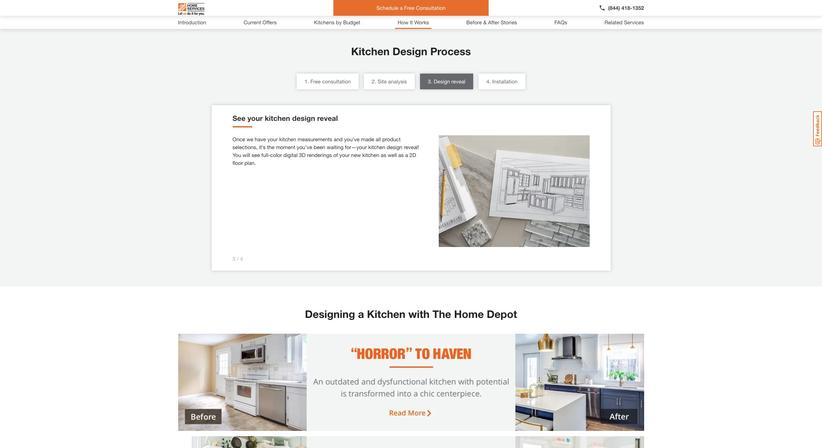 Task type: describe. For each thing, give the bounding box(es) containing it.
offers
[[263, 19, 277, 25]]

services
[[625, 19, 645, 25]]

with
[[409, 308, 430, 320]]

(844) 418-1352
[[609, 5, 645, 11]]

do it for you logo image
[[178, 0, 205, 18]]

before
[[467, 19, 482, 25]]

selections,
[[233, 144, 258, 150]]

works
[[415, 19, 429, 25]]

installation
[[493, 78, 518, 84]]

home
[[455, 308, 484, 320]]

see
[[252, 152, 260, 158]]

3. design reveal button
[[421, 74, 474, 89]]

have
[[255, 136, 266, 142]]

related
[[605, 19, 623, 25]]

0 vertical spatial design
[[292, 114, 315, 123]]

1 horizontal spatial your
[[268, 136, 278, 142]]

a for free
[[400, 5, 403, 11]]

0 vertical spatial kitchen
[[352, 45, 390, 57]]

measurements
[[298, 136, 333, 142]]

well
[[388, 152, 397, 158]]

designing
[[305, 308, 355, 320]]

designing a kitchen with the home depot
[[305, 308, 518, 320]]

the
[[433, 308, 452, 320]]

you
[[233, 152, 242, 158]]

see
[[233, 114, 246, 123]]

3. design reveal
[[428, 78, 466, 84]]

kitchen up have
[[265, 114, 290, 123]]

design for process
[[393, 45, 428, 57]]

4
[[240, 256, 243, 262]]

4. installation button
[[479, 74, 526, 89]]

4. installation
[[487, 78, 518, 84]]

/
[[237, 256, 239, 262]]

before and after kitchen remodel showing dark blue cabinetry and white island countertops image
[[178, 334, 645, 431]]

moment
[[276, 144, 296, 150]]

new
[[352, 152, 361, 158]]

1. free consultation
[[305, 78, 351, 84]]

1 vertical spatial reveal
[[317, 114, 338, 123]]

a inside once we have your kitchen measurements and you've made all product selections, it's the moment you've been waiting for—your kitchen design reveal! you will see full-color digital 3d renderings of your new kitchen as well as a 2d floor plan.
[[406, 152, 408, 158]]

made
[[361, 136, 375, 142]]

will
[[243, 152, 250, 158]]

analysis
[[389, 78, 407, 84]]

1 vertical spatial kitchen
[[367, 308, 406, 320]]

0 vertical spatial you've
[[344, 136, 360, 142]]

all
[[376, 136, 381, 142]]

waiting
[[327, 144, 344, 150]]

(844)
[[609, 5, 621, 11]]

2. site analysis button
[[364, 74, 415, 89]]

once
[[233, 136, 245, 142]]

reveal inside button
[[452, 78, 466, 84]]

design inside once we have your kitchen measurements and you've made all product selections, it's the moment you've been waiting for—your kitchen design reveal! you will see full-color digital 3d renderings of your new kitchen as well as a 2d floor plan.
[[387, 144, 403, 150]]

(844) 418-1352 link
[[600, 4, 645, 12]]

schedule a free consultation
[[377, 5, 446, 11]]

2 vertical spatial your
[[340, 152, 350, 158]]

introduction
[[178, 19, 206, 25]]

3d
[[299, 152, 306, 158]]

related services
[[605, 19, 645, 25]]

after
[[489, 19, 500, 25]]

2d
[[410, 152, 417, 158]]

2 as from the left
[[399, 152, 404, 158]]

floor
[[233, 160, 243, 166]]

consultation
[[416, 5, 446, 11]]

see your kitchen design reveal
[[233, 114, 338, 123]]

feedback link image
[[814, 111, 823, 147]]

kitchen design process
[[352, 45, 471, 57]]

of
[[334, 152, 338, 158]]

budget
[[344, 19, 361, 25]]

1 horizontal spatial free
[[405, 5, 415, 11]]



Task type: vqa. For each thing, say whether or not it's contained in the screenshot.
Antique
no



Task type: locate. For each thing, give the bounding box(es) containing it.
your up the on the top
[[268, 136, 278, 142]]

1 horizontal spatial design
[[387, 144, 403, 150]]

the
[[267, 144, 275, 150]]

1 horizontal spatial you've
[[344, 136, 360, 142]]

kitchen up 2.
[[352, 45, 390, 57]]

1 vertical spatial free
[[311, 78, 321, 84]]

3.
[[428, 78, 433, 84]]

current offers
[[244, 19, 277, 25]]

full-
[[262, 152, 271, 158]]

design down it on the top of the page
[[393, 45, 428, 57]]

0 horizontal spatial a
[[358, 308, 364, 320]]

you've
[[344, 136, 360, 142], [297, 144, 313, 150]]

a inside schedule a free consultation button
[[400, 5, 403, 11]]

kitchen estimator banner images; orange kitchen icon image
[[178, 0, 342, 8]]

kitchen right the new
[[363, 152, 380, 158]]

0 horizontal spatial reveal
[[317, 114, 338, 123]]

1 vertical spatial your
[[268, 136, 278, 142]]

a
[[400, 5, 403, 11], [406, 152, 408, 158], [358, 308, 364, 320]]

been
[[314, 144, 326, 150]]

as
[[381, 152, 387, 158], [399, 152, 404, 158]]

free up it on the top of the page
[[405, 5, 415, 11]]

how it works
[[398, 19, 429, 25]]

and
[[334, 136, 343, 142]]

1 horizontal spatial a
[[400, 5, 403, 11]]

1 vertical spatial you've
[[297, 144, 313, 150]]

1 horizontal spatial design
[[434, 78, 451, 84]]

kitchen down 'all'
[[369, 144, 386, 150]]

design
[[292, 114, 315, 123], [387, 144, 403, 150]]

0 horizontal spatial you've
[[297, 144, 313, 150]]

2.
[[372, 78, 377, 84]]

kitchen left with
[[367, 308, 406, 320]]

1.
[[305, 78, 309, 84]]

reveal!
[[404, 144, 420, 150]]

kitchen
[[265, 114, 290, 123], [279, 136, 297, 142], [369, 144, 386, 150], [363, 152, 380, 158]]

as right well
[[399, 152, 404, 158]]

it
[[410, 19, 413, 25]]

before and after small kitchen remodel with white cabinetry, waterfall countertop and open shelving image
[[178, 436, 645, 448]]

two dimensional 2d kitchen design floor plan and material samples image
[[439, 135, 590, 247]]

1 horizontal spatial as
[[399, 152, 404, 158]]

by
[[336, 19, 342, 25]]

0 horizontal spatial free
[[311, 78, 321, 84]]

kitchen up moment
[[279, 136, 297, 142]]

&
[[484, 19, 487, 25]]

kitchens
[[314, 19, 335, 25]]

0 vertical spatial free
[[405, 5, 415, 11]]

reveal up and
[[317, 114, 338, 123]]

as left well
[[381, 152, 387, 158]]

418-
[[622, 5, 633, 11]]

design
[[393, 45, 428, 57], [434, 78, 451, 84]]

a right schedule
[[400, 5, 403, 11]]

schedule
[[377, 5, 399, 11]]

digital
[[284, 152, 298, 158]]

0 horizontal spatial design
[[393, 45, 428, 57]]

for—your
[[345, 144, 367, 150]]

before & after stories
[[467, 19, 518, 25]]

3 / 4
[[233, 256, 243, 262]]

your right the see
[[248, 114, 263, 123]]

2 horizontal spatial your
[[340, 152, 350, 158]]

a right designing
[[358, 308, 364, 320]]

stories
[[501, 19, 518, 25]]

design inside button
[[434, 78, 451, 84]]

1. free consultation button
[[297, 74, 359, 89]]

renderings
[[307, 152, 332, 158]]

2 vertical spatial a
[[358, 308, 364, 320]]

you've up 3d
[[297, 144, 313, 150]]

reveal
[[452, 78, 466, 84], [317, 114, 338, 123]]

reveal right 3.
[[452, 78, 466, 84]]

1 vertical spatial design
[[387, 144, 403, 150]]

faqs
[[555, 19, 568, 25]]

plan.
[[245, 160, 256, 166]]

consultation
[[322, 78, 351, 84]]

1 vertical spatial design
[[434, 78, 451, 84]]

we
[[247, 136, 254, 142]]

3
[[233, 256, 236, 262]]

1 vertical spatial a
[[406, 152, 408, 158]]

your right of
[[340, 152, 350, 158]]

design up well
[[387, 144, 403, 150]]

free right 1.
[[311, 78, 321, 84]]

product
[[383, 136, 401, 142]]

1 horizontal spatial reveal
[[452, 78, 466, 84]]

a left the 2d
[[406, 152, 408, 158]]

depot
[[487, 308, 518, 320]]

0 horizontal spatial your
[[248, 114, 263, 123]]

2. site analysis
[[372, 78, 407, 84]]

4.
[[487, 78, 491, 84]]

0 horizontal spatial as
[[381, 152, 387, 158]]

0 vertical spatial reveal
[[452, 78, 466, 84]]

design right 3.
[[434, 78, 451, 84]]

2 horizontal spatial a
[[406, 152, 408, 158]]

process
[[431, 45, 471, 57]]

how
[[398, 19, 409, 25]]

it's
[[259, 144, 266, 150]]

site
[[378, 78, 387, 84]]

0 vertical spatial your
[[248, 114, 263, 123]]

current
[[244, 19, 261, 25]]

color
[[271, 152, 282, 158]]

a for kitchen
[[358, 308, 364, 320]]

design for reveal
[[434, 78, 451, 84]]

0 horizontal spatial design
[[292, 114, 315, 123]]

you've up the for—your
[[344, 136, 360, 142]]

free
[[405, 5, 415, 11], [311, 78, 321, 84]]

1352
[[633, 5, 645, 11]]

1 as from the left
[[381, 152, 387, 158]]

kitchens by budget
[[314, 19, 361, 25]]

once we have your kitchen measurements and you've made all product selections, it's the moment you've been waiting for—your kitchen design reveal! you will see full-color digital 3d renderings of your new kitchen as well as a 2d floor plan.
[[233, 136, 420, 166]]

0 vertical spatial a
[[400, 5, 403, 11]]

design up measurements on the top of page
[[292, 114, 315, 123]]

your
[[248, 114, 263, 123], [268, 136, 278, 142], [340, 152, 350, 158]]

schedule a free consultation button
[[334, 0, 489, 16]]

kitchen
[[352, 45, 390, 57], [367, 308, 406, 320]]

0 vertical spatial design
[[393, 45, 428, 57]]



